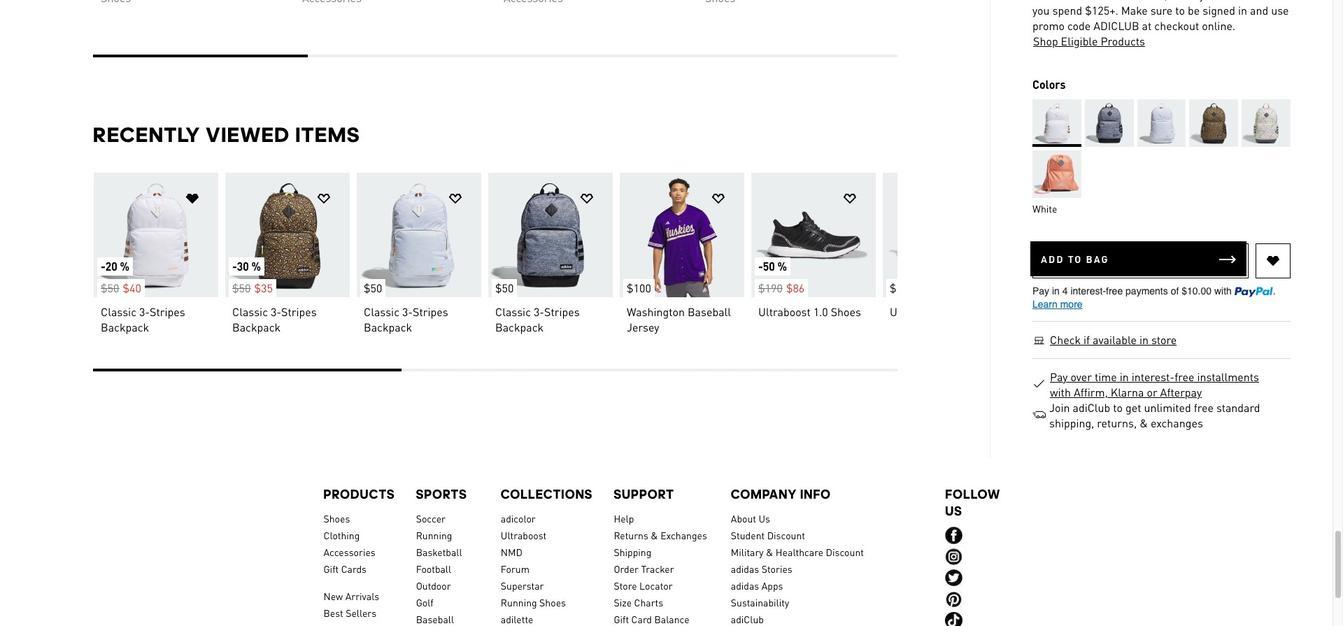 Task type: locate. For each thing, give the bounding box(es) containing it.
scrollbar
[[93, 55, 898, 60], [93, 369, 898, 374]]

4 classic 3-stripes backpack link from the left
[[495, 304, 613, 335]]

ultraboost
[[758, 304, 811, 319], [890, 304, 942, 319], [501, 529, 547, 542]]

classic 3-stripes backpack link for fourth 'classic 3-stripes backpack' image from the left
[[495, 304, 613, 335]]

0 vertical spatial &
[[1140, 416, 1149, 430]]

sustainability
[[731, 596, 790, 609]]

2 horizontal spatial in
[[1239, 3, 1248, 17]]

product color: pink / silver metallic image
[[1033, 150, 1082, 198]]

soccer link
[[416, 510, 480, 527]]

1 vertical spatial adiclub
[[731, 613, 764, 626]]

adidas down military
[[731, 563, 760, 575]]

1 horizontal spatial ultraboost 1.0 shoes link
[[890, 304, 1008, 320]]

free inside the join adiclub to get unlimited free standard shipping, returns, & exchanges
[[1195, 400, 1214, 415]]

1 vertical spatial scrollbar
[[93, 369, 898, 374]]

- inside -30 % $50 $35
[[232, 259, 237, 274]]

0 horizontal spatial ultraboost 1.0 shoes
[[758, 304, 861, 319]]

2 ultraboost 1.0 shoes link from the left
[[890, 304, 1008, 320]]

$25
[[1163, 0, 1182, 2]]

2 vertical spatial &
[[766, 546, 774, 559]]

3 classic from the left
[[364, 304, 399, 319]]

running inside soccer running basketball football outdoor golf baseball
[[416, 529, 453, 542]]

help link
[[614, 510, 710, 527]]

shipping,
[[1050, 416, 1095, 430]]

1 $190 from the left
[[758, 281, 783, 295]]

adiclub
[[1033, 0, 1072, 2]]

-
[[100, 259, 105, 274], [232, 259, 237, 274], [758, 259, 763, 274]]

military & healthcare discount link
[[731, 544, 925, 561]]

1 1.0 from the left
[[813, 304, 828, 319]]

4 3- from the left
[[534, 304, 544, 319]]

% inside -30 % $50 $35
[[251, 259, 261, 274]]

2 backpack from the left
[[232, 320, 280, 335]]

promo
[[1033, 18, 1065, 33]]

gift down size
[[614, 613, 629, 626]]

2 list from the top
[[93, 172, 1008, 346]]

get
[[1126, 400, 1142, 415]]

products
[[1101, 34, 1146, 48]]

golf link
[[416, 594, 480, 611]]

clothing
[[324, 529, 360, 542]]

baseball right washington
[[688, 304, 731, 319]]

arrow right long button
[[863, 216, 898, 251]]

0 vertical spatial baseball
[[688, 304, 731, 319]]

0 vertical spatial running
[[416, 529, 453, 542]]

1 horizontal spatial ultraboost 1.0 shoes image
[[883, 173, 1008, 297]]

4 backpack from the left
[[495, 320, 544, 335]]

% inside -50 % $190 $86
[[778, 259, 787, 274]]

1 horizontal spatial gift
[[614, 613, 629, 626]]

sellers
[[346, 607, 377, 619]]

superstar link
[[501, 577, 593, 594]]

1 horizontal spatial -
[[232, 259, 237, 274]]

ultraboost 1.0 shoes image
[[751, 173, 876, 297], [883, 173, 1008, 297]]

& up stories
[[766, 546, 774, 559]]

classic for fourth 'classic 3-stripes backpack' image from the left
[[495, 304, 531, 319]]

1 horizontal spatial &
[[766, 546, 774, 559]]

company info
[[731, 487, 832, 502]]

soccer
[[416, 512, 446, 525]]

-30 % $50 $35
[[232, 259, 273, 295]]

1 vertical spatial adidas
[[731, 580, 760, 592]]

$190 down 50
[[758, 281, 783, 295]]

discount up healthcare
[[768, 529, 806, 542]]

classic 3-stripes backpack link
[[100, 304, 218, 335], [232, 304, 350, 335], [364, 304, 481, 335], [495, 304, 613, 335]]

1 vertical spatial list
[[93, 172, 1008, 346]]

free inside pay over time in interest-free installments with affirm, klarna or afterpay
[[1175, 370, 1195, 384]]

2 classic 3-stripes backpack from the left
[[232, 304, 317, 335]]

2 stripes from the left
[[281, 304, 317, 319]]

company
[[731, 487, 798, 502]]

adidas up sustainability
[[731, 580, 760, 592]]

1 vertical spatial discount
[[826, 546, 864, 559]]

1 ultraboost 1.0 shoes from the left
[[758, 304, 861, 319]]

card
[[632, 613, 652, 626]]

check if available in store
[[1051, 332, 1177, 347]]

- for 30
[[232, 259, 237, 274]]

in down order
[[1239, 3, 1248, 17]]

add to bag button
[[1031, 241, 1247, 276]]

nmd link
[[501, 544, 593, 561]]

outdoor
[[416, 580, 451, 592]]

adiclub down sustainability
[[731, 613, 764, 626]]

exchanges
[[661, 529, 708, 542]]

1 vertical spatial running
[[501, 596, 537, 609]]

if
[[1084, 332, 1091, 347]]

% right the 30
[[251, 259, 261, 274]]

% right the 20
[[120, 259, 129, 274]]

0 horizontal spatial ultraboost 1.0 shoes image
[[751, 173, 876, 297]]

viewed
[[206, 122, 290, 147]]

2 3- from the left
[[271, 304, 281, 319]]

in inside button
[[1140, 332, 1149, 347]]

3- for third 'classic 3-stripes backpack' image from left
[[402, 304, 413, 319]]

0 horizontal spatial gift
[[324, 563, 339, 575]]

2 horizontal spatial ultraboost
[[890, 304, 942, 319]]

discount down student discount link
[[826, 546, 864, 559]]

- for 50
[[758, 259, 763, 274]]

3 - from the left
[[758, 259, 763, 274]]

products
[[324, 487, 395, 502]]

0 vertical spatial adiclub
[[1073, 400, 1111, 415]]

1 $50 from the left
[[100, 281, 119, 295]]

1 horizontal spatial ultraboost 1.0 shoes
[[890, 304, 993, 319]]

2 $50 from the left
[[232, 281, 251, 295]]

1 classic from the left
[[100, 304, 136, 319]]

free up afterpay
[[1175, 370, 1195, 384]]

ultraboost for first ultraboost 1.0 shoes link from the right
[[890, 304, 942, 319]]

- inside -50 % $190 $86
[[758, 259, 763, 274]]

0 vertical spatial list
[[93, 0, 898, 32]]

football
[[416, 563, 452, 575]]

in for interest-
[[1120, 370, 1130, 384]]

ultraboost 1.0 shoes for first ultraboost 1.0 shoes link from the right
[[890, 304, 993, 319]]

1 horizontal spatial to
[[1176, 3, 1186, 17]]

&
[[1140, 416, 1149, 430], [651, 529, 658, 542], [766, 546, 774, 559]]

running
[[416, 529, 453, 542], [501, 596, 537, 609]]

1 vertical spatial in
[[1140, 332, 1149, 347]]

0 horizontal spatial to
[[1114, 400, 1123, 415]]

- for 20
[[100, 259, 105, 274]]

2 classic 3-stripes backpack image from the left
[[225, 173, 350, 297]]

free down afterpay
[[1195, 400, 1214, 415]]

- inside -20 % $50 $40
[[100, 259, 105, 274]]

% right 50
[[778, 259, 787, 274]]

$190
[[758, 281, 783, 295], [890, 281, 914, 295]]

% for -20 %
[[120, 259, 129, 274]]

1 3- from the left
[[139, 304, 149, 319]]

2 - from the left
[[232, 259, 237, 274]]

% for -30 %
[[251, 259, 261, 274]]

1 horizontal spatial running
[[501, 596, 537, 609]]

shop eligible products link
[[1033, 34, 1146, 49]]

0 horizontal spatial -
[[100, 259, 105, 274]]

classic 3-stripes backpack image
[[93, 173, 218, 297], [225, 173, 350, 297], [357, 173, 481, 297], [488, 173, 613, 297]]

balance
[[655, 613, 690, 626]]

1 horizontal spatial ultraboost
[[758, 304, 811, 319]]

pay over time in interest-free installments with affirm, klarna or afterpay link
[[1050, 370, 1282, 400]]

classic 3-stripes backpack
[[100, 304, 185, 335], [232, 304, 317, 335], [364, 304, 448, 335], [495, 304, 580, 335]]

2 horizontal spatial &
[[1140, 416, 1149, 430]]

shipping link
[[614, 544, 710, 561]]

1 - from the left
[[100, 259, 105, 274]]

0 horizontal spatial $50 link
[[357, 173, 481, 297]]

2 ultraboost 1.0 shoes from the left
[[890, 304, 993, 319]]

0 horizontal spatial ultraboost 1.0 shoes link
[[758, 304, 876, 320]]

basketball
[[416, 546, 462, 559]]

and
[[1251, 3, 1269, 17]]

shoes
[[831, 304, 861, 319], [963, 304, 993, 319], [324, 512, 350, 525], [540, 596, 566, 609]]

1 % from the left
[[120, 259, 129, 274]]

& down get
[[1140, 416, 1149, 430]]

at
[[1143, 18, 1152, 33]]

classic 3-stripes backpack link for third 'classic 3-stripes backpack' image from left
[[364, 304, 481, 335]]

size
[[614, 596, 632, 609]]

tracker
[[641, 563, 674, 575]]

$50 link
[[357, 173, 481, 297], [488, 173, 613, 297]]

0 vertical spatial in
[[1239, 3, 1248, 17]]

1 vertical spatial gift
[[614, 613, 629, 626]]

shoes clothing accessories gift cards
[[324, 512, 376, 575]]

recently
[[93, 122, 201, 147]]

$50
[[100, 281, 119, 295], [232, 281, 251, 295], [364, 281, 382, 295], [495, 281, 514, 295]]

spend
[[1053, 3, 1083, 17]]

2 classic from the left
[[232, 304, 268, 319]]

baseball link
[[416, 611, 480, 626]]

2 horizontal spatial %
[[778, 259, 787, 274]]

product color: grey image
[[1086, 99, 1134, 147]]

colors
[[1033, 77, 1066, 92]]

3 classic 3-stripes backpack link from the left
[[364, 304, 481, 335]]

adidas
[[731, 563, 760, 575], [731, 580, 760, 592]]

interest-
[[1132, 370, 1175, 384]]

standard
[[1217, 400, 1261, 415]]

1 $50 link from the left
[[357, 173, 481, 297]]

3- for second 'classic 3-stripes backpack' image from the left
[[271, 304, 281, 319]]

& down 'help' link
[[651, 529, 658, 542]]

0 horizontal spatial running
[[416, 529, 453, 542]]

0 vertical spatial to
[[1176, 3, 1186, 17]]

running up adilette on the left bottom
[[501, 596, 537, 609]]

1 horizontal spatial baseball
[[688, 304, 731, 319]]

baseball
[[688, 304, 731, 319], [416, 613, 454, 626]]

0 horizontal spatial in
[[1120, 370, 1130, 384]]

classic 3-stripes backpack for fourth 'classic 3-stripes backpack' image from the left
[[495, 304, 580, 335]]

2 vertical spatial in
[[1120, 370, 1130, 384]]

3 backpack from the left
[[364, 320, 412, 335]]

0 horizontal spatial %
[[120, 259, 129, 274]]

to up returns,
[[1114, 400, 1123, 415]]

to inside the join adiclub to get unlimited free standard shipping, returns, & exchanges
[[1114, 400, 1123, 415]]

4 classic from the left
[[495, 304, 531, 319]]

installments
[[1198, 370, 1260, 384]]

0 vertical spatial adidas
[[731, 563, 760, 575]]

order
[[1225, 0, 1252, 2]]

adiclub down affirm,
[[1073, 400, 1111, 415]]

0 vertical spatial scrollbar
[[93, 55, 898, 60]]

3- for fourth 'classic 3-stripes backpack' image from the right
[[139, 304, 149, 319]]

gift left cards
[[324, 563, 339, 575]]

free
[[1175, 370, 1195, 384], [1195, 400, 1214, 415]]

0 vertical spatial free
[[1175, 370, 1195, 384]]

in left 'store'
[[1140, 332, 1149, 347]]

2 1.0 from the left
[[945, 304, 960, 319]]

jersey
[[627, 320, 659, 335]]

& inside help returns & exchanges shipping order tracker store locator size charts gift card balance
[[651, 529, 658, 542]]

2 % from the left
[[251, 259, 261, 274]]

or
[[1148, 385, 1158, 400]]

4 stripes from the left
[[544, 304, 580, 319]]

1 horizontal spatial $50 link
[[488, 173, 613, 297]]

% inside -20 % $50 $40
[[120, 259, 129, 274]]

1 ultraboost 1.0 shoes image from the left
[[751, 173, 876, 297]]

to down $25
[[1176, 3, 1186, 17]]

3 classic 3-stripes backpack image from the left
[[357, 173, 481, 297]]

$190 down arrow right long button
[[890, 281, 914, 295]]

0 horizontal spatial 1.0
[[813, 304, 828, 319]]

0 vertical spatial discount
[[768, 529, 806, 542]]

adicolor
[[501, 512, 536, 525]]

3 classic 3-stripes backpack from the left
[[364, 304, 448, 335]]

1 vertical spatial baseball
[[416, 613, 454, 626]]

to inside adiclub members receive $25 off your order when you spend $125+. make sure to be signed in and use promo code adiclub at checkout online. shop eligible products
[[1176, 3, 1186, 17]]

-50 % $190 $86
[[758, 259, 805, 295]]

washington
[[627, 304, 685, 319]]

0 vertical spatial gift
[[324, 563, 339, 575]]

0 horizontal spatial adiclub
[[731, 613, 764, 626]]

washington baseball jersey
[[627, 304, 731, 335]]

4 classic 3-stripes backpack from the left
[[495, 304, 580, 335]]

2 adidas from the top
[[731, 580, 760, 592]]

1 horizontal spatial discount
[[826, 546, 864, 559]]

best sellers link
[[324, 605, 395, 622]]

3 % from the left
[[778, 259, 787, 274]]

0 horizontal spatial $190
[[758, 281, 783, 295]]

backpack
[[100, 320, 149, 335], [232, 320, 280, 335], [364, 320, 412, 335], [495, 320, 544, 335]]

recently viewed items
[[93, 122, 360, 147]]

basketball link
[[416, 544, 480, 561]]

0 horizontal spatial &
[[651, 529, 658, 542]]

running link
[[416, 527, 480, 544]]

2 horizontal spatial -
[[758, 259, 763, 274]]

0 horizontal spatial discount
[[768, 529, 806, 542]]

running inside adicolor ultraboost nmd forum superstar running shoes adilette
[[501, 596, 537, 609]]

1 vertical spatial to
[[1114, 400, 1123, 415]]

1 classic 3-stripes backpack link from the left
[[100, 304, 218, 335]]

1 horizontal spatial adiclub
[[1073, 400, 1111, 415]]

classic for third 'classic 3-stripes backpack' image from left
[[364, 304, 399, 319]]

3 3- from the left
[[402, 304, 413, 319]]

1 classic 3-stripes backpack image from the left
[[93, 173, 218, 297]]

stories
[[762, 563, 793, 575]]

0 horizontal spatial ultraboost
[[501, 529, 547, 542]]

1 backpack from the left
[[100, 320, 149, 335]]

2 classic 3-stripes backpack link from the left
[[232, 304, 350, 335]]

about us link
[[731, 510, 925, 527]]

new arrivals best sellers
[[324, 590, 380, 619]]

20
[[105, 259, 117, 274]]

running down soccer
[[416, 529, 453, 542]]

1 horizontal spatial %
[[251, 259, 261, 274]]

0 horizontal spatial baseball
[[416, 613, 454, 626]]

list
[[93, 0, 898, 32], [93, 172, 1008, 346]]

1 classic 3-stripes backpack from the left
[[100, 304, 185, 335]]

1 horizontal spatial 1.0
[[945, 304, 960, 319]]

in inside adiclub members receive $25 off your order when you spend $125+. make sure to be signed in and use promo code adiclub at checkout online. shop eligible products
[[1239, 3, 1248, 17]]

returns,
[[1098, 416, 1138, 430]]

1 horizontal spatial in
[[1140, 332, 1149, 347]]

1 vertical spatial &
[[651, 529, 658, 542]]

in inside pay over time in interest-free installments with affirm, klarna or afterpay
[[1120, 370, 1130, 384]]

$125+.
[[1086, 3, 1119, 17]]

baseball inside washington baseball jersey
[[688, 304, 731, 319]]

afterpay
[[1161, 385, 1203, 400]]

1 horizontal spatial $190
[[890, 281, 914, 295]]

baseball down golf
[[416, 613, 454, 626]]

1 vertical spatial free
[[1195, 400, 1214, 415]]

adidas apps link
[[731, 577, 925, 594]]

student discount link
[[731, 527, 925, 544]]

in up klarna
[[1120, 370, 1130, 384]]

sports
[[416, 487, 467, 502]]



Task type: describe. For each thing, give the bounding box(es) containing it.
1 list from the top
[[93, 0, 898, 32]]

$50 inside -20 % $50 $40
[[100, 281, 119, 295]]

join adiclub to get unlimited free standard shipping, returns, & exchanges
[[1050, 400, 1261, 430]]

help
[[614, 512, 634, 525]]

$100 link
[[620, 173, 744, 297]]

$35
[[254, 281, 273, 295]]

affirm,
[[1074, 385, 1109, 400]]

product color: white image
[[1033, 99, 1082, 147]]

shoes inside adicolor ultraboost nmd forum superstar running shoes adilette
[[540, 596, 566, 609]]

$40
[[122, 281, 141, 295]]

baseball inside soccer running basketball football outdoor golf baseball
[[416, 613, 454, 626]]

4 $50 from the left
[[495, 281, 514, 295]]

pay
[[1051, 370, 1068, 384]]

golf
[[416, 596, 434, 609]]

pay over time in interest-free installments with affirm, klarna or afterpay
[[1051, 370, 1260, 400]]

classic 3-stripes backpack for fourth 'classic 3-stripes backpack' image from the right
[[100, 304, 185, 335]]

adidas stories link
[[731, 561, 925, 577]]

military
[[731, 546, 764, 559]]

shoes inside shoes clothing accessories gift cards
[[324, 512, 350, 525]]

help returns & exchanges shipping order tracker store locator size charts gift card balance
[[614, 512, 708, 626]]

$190 inside -50 % $190 $86
[[758, 281, 783, 295]]

2 $50 link from the left
[[488, 173, 613, 297]]

adilette
[[501, 613, 534, 626]]

3 stripes from the left
[[413, 304, 448, 319]]

& inside the join adiclub to get unlimited free standard shipping, returns, & exchanges
[[1140, 416, 1149, 430]]

free for interest-
[[1175, 370, 1195, 384]]

to
[[1069, 253, 1083, 265]]

ultraboost link
[[501, 527, 593, 544]]

online.
[[1203, 18, 1236, 33]]

classic 3-stripes backpack link for fourth 'classic 3-stripes backpack' image from the right
[[100, 304, 218, 335]]

accessories link
[[324, 544, 395, 561]]

adiclub inside the join adiclub to get unlimited free standard shipping, returns, & exchanges
[[1073, 400, 1111, 415]]

sure
[[1151, 3, 1173, 17]]

1 scrollbar from the top
[[93, 55, 898, 60]]

white
[[1033, 202, 1058, 215]]

follow
[[946, 487, 1001, 502]]

over
[[1071, 370, 1093, 384]]

2 $190 from the left
[[890, 281, 914, 295]]

eligible
[[1062, 34, 1099, 48]]

about
[[731, 512, 757, 525]]

washington baseball jersey image
[[620, 173, 744, 297]]

gift card balance link
[[614, 611, 710, 626]]

shipping
[[614, 546, 652, 559]]

3 $50 from the left
[[364, 281, 382, 295]]

exchanges
[[1151, 416, 1204, 430]]

$100
[[627, 281, 651, 295]]

classic for second 'classic 3-stripes backpack' image from the left
[[232, 304, 268, 319]]

3- for fourth 'classic 3-stripes backpack' image from the left
[[534, 304, 544, 319]]

ultraboost for 2nd ultraboost 1.0 shoes link from right
[[758, 304, 811, 319]]

2 ultraboost 1.0 shoes image from the left
[[883, 173, 1008, 297]]

store
[[1152, 332, 1177, 347]]

adiclub inside about us student discount military & healthcare discount adidas stories adidas apps sustainability adiclub
[[731, 613, 764, 626]]

student
[[731, 529, 765, 542]]

follow us
[[946, 487, 1001, 519]]

-20 % $50 $40
[[100, 259, 141, 295]]

clothing link
[[324, 527, 395, 544]]

adicolor link
[[501, 510, 593, 527]]

us
[[946, 504, 963, 519]]

klarna
[[1111, 385, 1145, 400]]

cards
[[341, 563, 367, 575]]

available
[[1093, 332, 1137, 347]]

classic 3-stripes backpack link for second 'classic 3-stripes backpack' image from the left
[[232, 304, 350, 335]]

washington baseball jersey link
[[627, 304, 744, 335]]

free for unlimited
[[1195, 400, 1214, 415]]

classic 3-stripes backpack for third 'classic 3-stripes backpack' image from left
[[364, 304, 448, 335]]

support
[[614, 487, 675, 502]]

50
[[763, 259, 775, 274]]

charts
[[635, 596, 664, 609]]

product color: medium brown / black / pulse lime s22 image
[[1190, 99, 1239, 147]]

with
[[1051, 385, 1072, 400]]

gift inside help returns & exchanges shipping order tracker store locator size charts gift card balance
[[614, 613, 629, 626]]

classic 3-stripes backpack for second 'classic 3-stripes backpack' image from the left
[[232, 304, 317, 335]]

adiclub members receive $25 off your order when you spend $125+. make sure to be signed in and use promo code adiclub at checkout online. shop eligible products
[[1033, 0, 1290, 48]]

signed
[[1203, 3, 1236, 17]]

backpack for fourth 'classic 3-stripes backpack' image from the left
[[495, 320, 544, 335]]

product color: light grey image
[[1138, 99, 1187, 147]]

when
[[1255, 0, 1281, 2]]

arrow right long image
[[872, 225, 889, 242]]

classic for fourth 'classic 3-stripes backpack' image from the right
[[100, 304, 136, 319]]

add
[[1042, 253, 1065, 265]]

returns
[[614, 529, 649, 542]]

gift inside shoes clothing accessories gift cards
[[324, 563, 339, 575]]

30
[[237, 259, 249, 274]]

running shoes link
[[501, 594, 593, 611]]

outdoor link
[[416, 577, 480, 594]]

order
[[614, 563, 639, 575]]

collections
[[501, 487, 593, 502]]

check if available in store button
[[1050, 332, 1178, 348]]

bag
[[1087, 253, 1110, 265]]

store locator link
[[614, 577, 710, 594]]

1.0 for first ultraboost 1.0 shoes link from the right
[[945, 304, 960, 319]]

shoes link
[[324, 510, 395, 527]]

off
[[1184, 0, 1197, 2]]

1 adidas from the top
[[731, 563, 760, 575]]

ultraboost inside adicolor ultraboost nmd forum superstar running shoes adilette
[[501, 529, 547, 542]]

sustainability link
[[731, 594, 925, 611]]

in for store
[[1140, 332, 1149, 347]]

product color: white / onix / beige image
[[1243, 99, 1291, 147]]

ultraboost 1.0 shoes for 2nd ultraboost 1.0 shoes link from right
[[758, 304, 861, 319]]

4 classic 3-stripes backpack image from the left
[[488, 173, 613, 297]]

$86
[[786, 281, 805, 295]]

& inside about us student discount military & healthcare discount adidas stories adidas apps sustainability adiclub
[[766, 546, 774, 559]]

% for -50 %
[[778, 259, 787, 274]]

adicolor ultraboost nmd forum superstar running shoes adilette
[[501, 512, 566, 626]]

arrivals
[[346, 590, 380, 603]]

soccer running basketball football outdoor golf baseball
[[416, 512, 462, 626]]

backpack for fourth 'classic 3-stripes backpack' image from the right
[[100, 320, 149, 335]]

list containing -20 %
[[93, 172, 1008, 346]]

backpack for third 'classic 3-stripes backpack' image from left
[[364, 320, 412, 335]]

be
[[1189, 3, 1201, 17]]

1 stripes from the left
[[149, 304, 185, 319]]

checkout
[[1155, 18, 1200, 33]]

locator
[[640, 580, 673, 592]]

adiclub
[[1094, 18, 1140, 33]]

$50 inside -30 % $50 $35
[[232, 281, 251, 295]]

best
[[324, 607, 344, 619]]

1 ultraboost 1.0 shoes link from the left
[[758, 304, 876, 320]]

order tracker link
[[614, 561, 710, 577]]

1.0 for 2nd ultraboost 1.0 shoes link from right
[[813, 304, 828, 319]]

add to bag
[[1042, 253, 1110, 265]]

time
[[1095, 370, 1118, 384]]

backpack for second 'classic 3-stripes backpack' image from the left
[[232, 320, 280, 335]]

2 scrollbar from the top
[[93, 369, 898, 374]]

members
[[1075, 0, 1122, 2]]

make
[[1122, 3, 1148, 17]]

apps
[[762, 580, 784, 592]]



Task type: vqa. For each thing, say whether or not it's contained in the screenshot.


